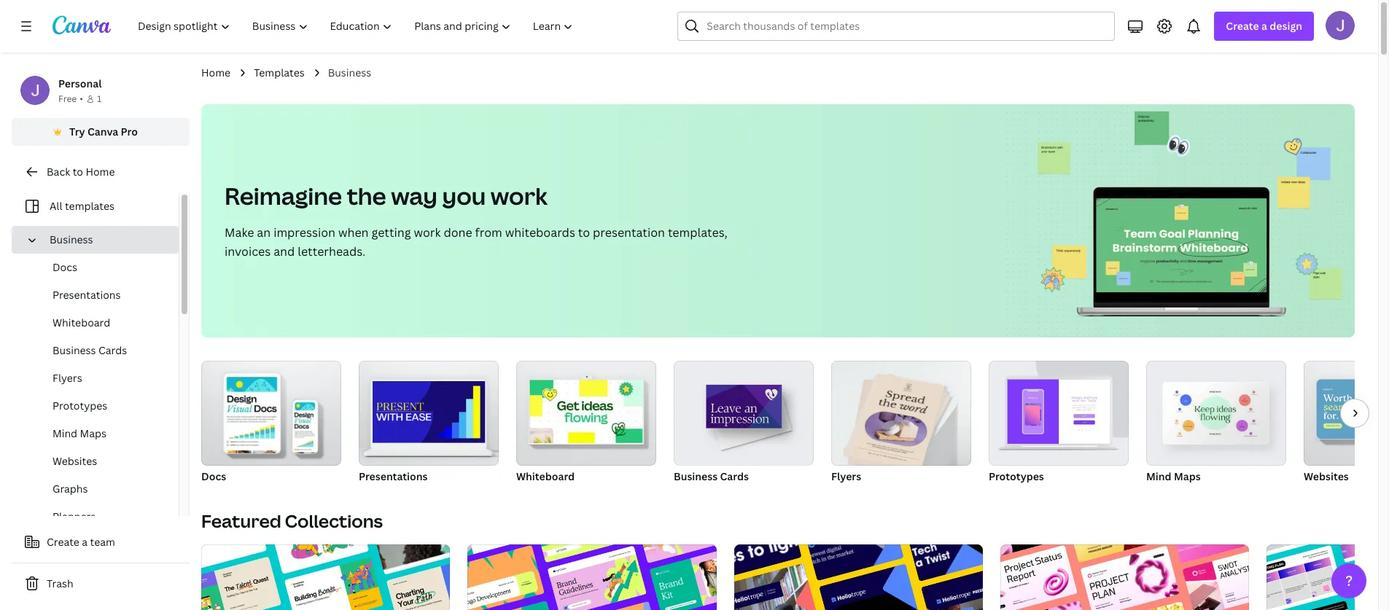 Task type: describe. For each thing, give the bounding box(es) containing it.
try
[[69, 125, 85, 139]]

all templates
[[50, 199, 114, 213]]

design
[[1270, 19, 1302, 33]]

1 vertical spatial whiteboard
[[516, 470, 575, 483]]

0 horizontal spatial home
[[86, 165, 115, 179]]

•
[[80, 93, 83, 105]]

you
[[442, 180, 486, 211]]

0 horizontal spatial prototypes
[[53, 399, 107, 413]]

1 vertical spatial mind maps
[[1146, 470, 1201, 483]]

presentation
[[593, 225, 665, 241]]

1 vertical spatial mind
[[1146, 470, 1172, 483]]

1
[[97, 93, 102, 105]]

mind maps link for the left websites link
[[23, 420, 179, 448]]

make an impression when getting work done from whiteboards to presentation templates, invoices and letterheads.
[[225, 225, 728, 260]]

presentations link for the left websites link the docs link
[[23, 281, 179, 309]]

0 vertical spatial cards
[[98, 343, 127, 357]]

1 horizontal spatial maps
[[1174, 470, 1201, 483]]

trash
[[47, 577, 73, 591]]

1 vertical spatial presentations
[[359, 470, 428, 483]]

collections
[[285, 509, 383, 533]]

and
[[274, 244, 295, 260]]

presentations link for the docs link for rightmost websites link
[[359, 361, 499, 486]]

presentation image inside presentations link
[[373, 381, 485, 443]]

top level navigation element
[[128, 12, 586, 41]]

prototypes link for rightmost websites link's mind maps link
[[989, 361, 1129, 486]]

1 vertical spatial prototypes
[[989, 470, 1044, 483]]

0 vertical spatial mind maps
[[53, 427, 106, 440]]

0 horizontal spatial presentations
[[53, 288, 121, 302]]

impression
[[274, 225, 335, 241]]

create a team
[[47, 535, 115, 549]]

0 horizontal spatial whiteboard
[[53, 316, 110, 330]]

graphs link
[[23, 475, 179, 503]]

Search search field
[[707, 12, 1106, 40]]

1 horizontal spatial websites link
[[1304, 361, 1389, 486]]

a for team
[[82, 535, 88, 549]]

1 vertical spatial business cards
[[674, 470, 749, 483]]

trash link
[[12, 570, 190, 599]]

featured
[[201, 509, 281, 533]]

templates
[[65, 199, 114, 213]]

try canva pro button
[[12, 118, 190, 146]]

all
[[50, 199, 62, 213]]

0 vertical spatial home
[[201, 66, 231, 79]]

0 horizontal spatial business cards
[[53, 343, 127, 357]]

done
[[444, 225, 472, 241]]

jacob simon image
[[1326, 11, 1355, 40]]

0 horizontal spatial maps
[[80, 427, 106, 440]]

reimagine
[[225, 180, 342, 211]]

0 vertical spatial mind
[[53, 427, 77, 440]]

invoices
[[225, 244, 271, 260]]

templates
[[254, 66, 305, 79]]

free •
[[58, 93, 83, 105]]

canva
[[87, 125, 118, 139]]

back to home link
[[12, 158, 190, 187]]

back
[[47, 165, 70, 179]]



Task type: vqa. For each thing, say whether or not it's contained in the screenshot.
'Photos and videos'
no



Task type: locate. For each thing, give the bounding box(es) containing it.
0 horizontal spatial presentations link
[[23, 281, 179, 309]]

maps
[[80, 427, 106, 440], [1174, 470, 1201, 483]]

1 vertical spatial home
[[86, 165, 115, 179]]

1 vertical spatial to
[[578, 225, 590, 241]]

websites link
[[1304, 361, 1389, 486], [23, 448, 179, 475]]

presentation image
[[359, 361, 499, 466], [373, 381, 485, 443]]

0 vertical spatial prototypes
[[53, 399, 107, 413]]

docs link for the left websites link
[[23, 254, 179, 281]]

docs link for rightmost websites link
[[201, 361, 341, 486]]

1 vertical spatial docs link
[[201, 361, 341, 486]]

1 horizontal spatial work
[[491, 180, 548, 211]]

docs link
[[23, 254, 179, 281], [201, 361, 341, 486]]

business cards
[[53, 343, 127, 357], [674, 470, 749, 483]]

0 vertical spatial docs link
[[23, 254, 179, 281]]

0 vertical spatial business cards
[[53, 343, 127, 357]]

prototypes link for mind maps link for the left websites link
[[23, 392, 179, 420]]

a left design
[[1262, 19, 1267, 33]]

free
[[58, 93, 77, 105]]

0 horizontal spatial whiteboard link
[[23, 309, 179, 337]]

1 horizontal spatial business cards link
[[674, 361, 814, 486]]

0 horizontal spatial prototypes link
[[23, 392, 179, 420]]

0 vertical spatial work
[[491, 180, 548, 211]]

1 horizontal spatial to
[[578, 225, 590, 241]]

docs
[[53, 260, 77, 274], [201, 470, 226, 483]]

0 vertical spatial to
[[73, 165, 83, 179]]

1 horizontal spatial presentations link
[[359, 361, 499, 486]]

None search field
[[678, 12, 1115, 41]]

letterheads.
[[298, 244, 366, 260]]

create inside dropdown button
[[1226, 19, 1259, 33]]

create
[[1226, 19, 1259, 33], [47, 535, 79, 549]]

cards
[[98, 343, 127, 357], [720, 470, 749, 483]]

0 vertical spatial create
[[1226, 19, 1259, 33]]

1 vertical spatial presentations link
[[359, 361, 499, 486]]

graphs
[[53, 482, 88, 496]]

flyers link for rightmost websites link's mind maps link the prototypes link
[[831, 361, 971, 486]]

a for design
[[1262, 19, 1267, 33]]

templates link
[[254, 65, 305, 81]]

from
[[475, 225, 502, 241]]

0 horizontal spatial docs
[[53, 260, 77, 274]]

1 horizontal spatial whiteboard link
[[516, 361, 656, 486]]

create for create a design
[[1226, 19, 1259, 33]]

0 horizontal spatial mind
[[53, 427, 77, 440]]

1 horizontal spatial whiteboard
[[516, 470, 575, 483]]

1 vertical spatial flyers
[[831, 470, 861, 483]]

0 vertical spatial maps
[[80, 427, 106, 440]]

business cards link for rightmost websites link's mind maps link the prototypes link
[[674, 361, 814, 486]]

whiteboard
[[53, 316, 110, 330], [516, 470, 575, 483]]

1 horizontal spatial websites
[[1304, 470, 1349, 483]]

websites
[[53, 454, 97, 468], [1304, 470, 1349, 483]]

flyers
[[53, 371, 82, 385], [831, 470, 861, 483]]

templates,
[[668, 225, 728, 241]]

0 horizontal spatial business cards link
[[23, 337, 179, 365]]

0 vertical spatial presentations
[[53, 288, 121, 302]]

create a design button
[[1214, 12, 1314, 41]]

1 horizontal spatial home
[[201, 66, 231, 79]]

a
[[1262, 19, 1267, 33], [82, 535, 88, 549]]

mind maps link
[[1146, 361, 1286, 486], [23, 420, 179, 448]]

home up all templates link
[[86, 165, 115, 179]]

1 vertical spatial create
[[47, 535, 79, 549]]

the
[[347, 180, 386, 211]]

0 vertical spatial a
[[1262, 19, 1267, 33]]

home link
[[201, 65, 231, 81]]

1 horizontal spatial mind maps
[[1146, 470, 1201, 483]]

home
[[201, 66, 231, 79], [86, 165, 115, 179]]

0 horizontal spatial flyers
[[53, 371, 82, 385]]

create down 'planners'
[[47, 535, 79, 549]]

whiteboard link for rightmost websites link's mind maps link the prototypes link's business cards link
[[516, 361, 656, 486]]

try canva pro
[[69, 125, 138, 139]]

1 horizontal spatial presentations
[[359, 470, 428, 483]]

0 horizontal spatial websites link
[[23, 448, 179, 475]]

1 horizontal spatial prototypes link
[[989, 361, 1129, 486]]

work inside make an impression when getting work done from whiteboards to presentation templates, invoices and letterheads.
[[414, 225, 441, 241]]

0 horizontal spatial a
[[82, 535, 88, 549]]

0 vertical spatial presentations link
[[23, 281, 179, 309]]

personal
[[58, 77, 102, 90]]

presentations link
[[23, 281, 179, 309], [359, 361, 499, 486]]

work up whiteboards
[[491, 180, 548, 211]]

reimagine the way you work image
[[1005, 104, 1355, 338]]

prototype image
[[989, 361, 1129, 466], [1007, 380, 1110, 444]]

1 horizontal spatial mind
[[1146, 470, 1172, 483]]

1 vertical spatial docs
[[201, 470, 226, 483]]

1 vertical spatial work
[[414, 225, 441, 241]]

docs down 'all'
[[53, 260, 77, 274]]

0 vertical spatial docs
[[53, 260, 77, 274]]

1 horizontal spatial create
[[1226, 19, 1259, 33]]

0 horizontal spatial docs link
[[23, 254, 179, 281]]

a inside create a design dropdown button
[[1262, 19, 1267, 33]]

0 horizontal spatial websites
[[53, 454, 97, 468]]

mind map image
[[1146, 361, 1286, 466], [1165, 385, 1266, 441]]

0 horizontal spatial mind maps link
[[23, 420, 179, 448]]

1 horizontal spatial prototypes
[[989, 470, 1044, 483]]

planners
[[53, 510, 96, 524]]

featured collections
[[201, 509, 383, 533]]

pro
[[121, 125, 138, 139]]

make
[[225, 225, 254, 241]]

0 vertical spatial websites
[[53, 454, 97, 468]]

whiteboard image
[[516, 361, 656, 466], [530, 380, 643, 444]]

1 horizontal spatial flyers link
[[831, 361, 971, 486]]

1 horizontal spatial business cards
[[674, 470, 749, 483]]

1 vertical spatial websites
[[1304, 470, 1349, 483]]

presentations
[[53, 288, 121, 302], [359, 470, 428, 483]]

flyers link for the prototypes link associated with mind maps link for the left websites link
[[23, 365, 179, 392]]

1 vertical spatial a
[[82, 535, 88, 549]]

an
[[257, 225, 271, 241]]

mind
[[53, 427, 77, 440], [1146, 470, 1172, 483]]

planners link
[[23, 503, 179, 531]]

0 horizontal spatial to
[[73, 165, 83, 179]]

home left templates
[[201, 66, 231, 79]]

to inside make an impression when getting work done from whiteboards to presentation templates, invoices and letterheads.
[[578, 225, 590, 241]]

way
[[391, 180, 438, 211]]

flyers link
[[831, 361, 971, 486], [23, 365, 179, 392]]

all templates link
[[20, 193, 170, 220]]

whiteboard link
[[23, 309, 179, 337], [516, 361, 656, 486]]

whiteboard link for the prototypes link associated with mind maps link for the left websites link business cards link
[[23, 309, 179, 337]]

business cards link
[[23, 337, 179, 365], [674, 361, 814, 486]]

1 vertical spatial cards
[[720, 470, 749, 483]]

flyer image
[[831, 361, 971, 466], [851, 374, 944, 471]]

0 horizontal spatial mind maps
[[53, 427, 106, 440]]

whiteboards
[[505, 225, 575, 241]]

a inside 'create a team' button
[[82, 535, 88, 549]]

doc image
[[201, 361, 341, 466], [201, 361, 341, 466]]

0 vertical spatial whiteboard
[[53, 316, 110, 330]]

a left team
[[82, 535, 88, 549]]

prototypes link
[[989, 361, 1129, 486], [23, 392, 179, 420]]

business
[[328, 66, 371, 79], [50, 233, 93, 246], [53, 343, 96, 357], [674, 470, 718, 483]]

0 horizontal spatial flyers link
[[23, 365, 179, 392]]

to right back
[[73, 165, 83, 179]]

1 vertical spatial maps
[[1174, 470, 1201, 483]]

create for create a team
[[47, 535, 79, 549]]

prototypes
[[53, 399, 107, 413], [989, 470, 1044, 483]]

0 horizontal spatial create
[[47, 535, 79, 549]]

0 vertical spatial flyers
[[53, 371, 82, 385]]

business cards link for the prototypes link associated with mind maps link for the left websites link
[[23, 337, 179, 365]]

1 horizontal spatial cards
[[720, 470, 749, 483]]

back to home
[[47, 165, 115, 179]]

team
[[90, 535, 115, 549]]

1 horizontal spatial a
[[1262, 19, 1267, 33]]

reimagine the way you work
[[225, 180, 548, 211]]

docs up the featured
[[201, 470, 226, 483]]

0 horizontal spatial cards
[[98, 343, 127, 357]]

create a design
[[1226, 19, 1302, 33]]

work
[[491, 180, 548, 211], [414, 225, 441, 241]]

getting
[[371, 225, 411, 241]]

to right whiteboards
[[578, 225, 590, 241]]

mind maps
[[53, 427, 106, 440], [1146, 470, 1201, 483]]

to
[[73, 165, 83, 179], [578, 225, 590, 241]]

create a team button
[[12, 528, 190, 557]]

business card image
[[674, 361, 814, 465], [706, 385, 782, 428]]

0 vertical spatial whiteboard link
[[23, 309, 179, 337]]

1 horizontal spatial flyers
[[831, 470, 861, 483]]

0 horizontal spatial work
[[414, 225, 441, 241]]

create left design
[[1226, 19, 1259, 33]]

work left "done"
[[414, 225, 441, 241]]

create inside button
[[47, 535, 79, 549]]

mind maps link for rightmost websites link
[[1146, 361, 1286, 486]]

1 horizontal spatial docs
[[201, 470, 226, 483]]

1 horizontal spatial docs link
[[201, 361, 341, 486]]

1 vertical spatial whiteboard link
[[516, 361, 656, 486]]

1 horizontal spatial mind maps link
[[1146, 361, 1286, 486]]

when
[[338, 225, 369, 241]]



